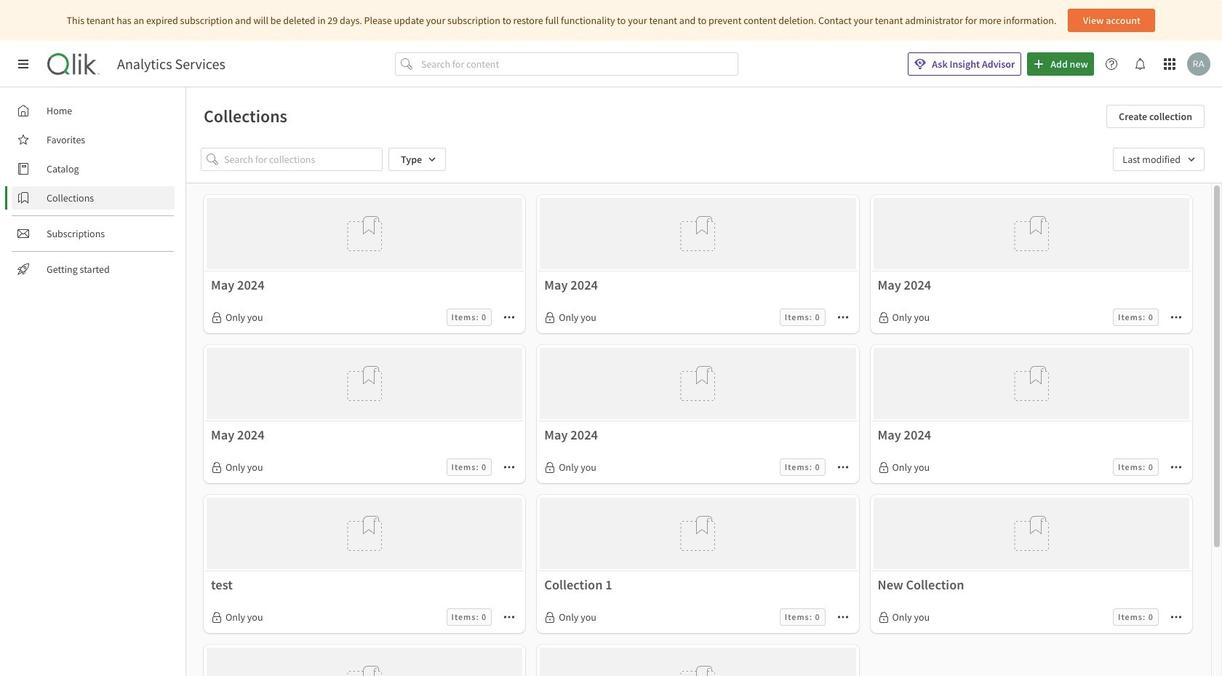Task type: locate. For each thing, give the bounding box(es) containing it.
more actions image
[[504, 312, 516, 323], [838, 462, 849, 473]]

close sidebar menu image
[[17, 58, 29, 70]]

navigation pane element
[[0, 93, 186, 287]]

None field
[[1114, 148, 1205, 171]]

more actions image
[[838, 312, 849, 323], [504, 462, 516, 473], [504, 612, 516, 623], [838, 612, 849, 623], [1171, 612, 1183, 623]]

none field inside filters region
[[1114, 148, 1205, 171]]

0 vertical spatial more actions image
[[504, 312, 516, 323]]

1 horizontal spatial more actions image
[[838, 462, 849, 473]]

ruby anderson image
[[1188, 52, 1211, 76]]

0 horizontal spatial more actions image
[[504, 312, 516, 323]]

Search for content text field
[[419, 52, 739, 76]]

1 vertical spatial more actions image
[[838, 462, 849, 473]]



Task type: vqa. For each thing, say whether or not it's contained in the screenshot.
Ruby Anderson image
yes



Task type: describe. For each thing, give the bounding box(es) containing it.
analytics services element
[[117, 55, 226, 73]]

filters region
[[186, 136, 1223, 183]]

Search for collections text field
[[224, 148, 383, 171]]



